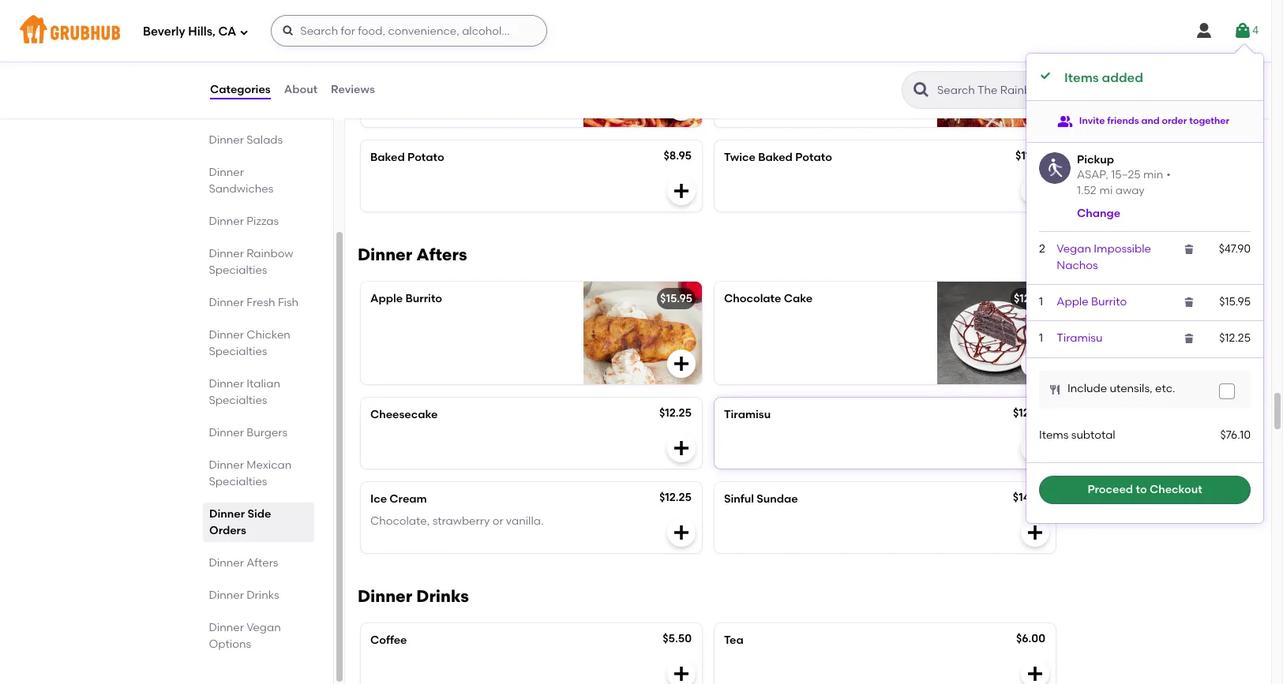 Task type: vqa. For each thing, say whether or not it's contained in the screenshot.
DINNER ITALIAN SPECIALTIES tab Dinner
yes



Task type: locate. For each thing, give the bounding box(es) containing it.
dinner drinks down the dinner afters tab
[[209, 589, 280, 603]]

1 specialties from the top
[[209, 264, 268, 277]]

0 horizontal spatial drinks
[[247, 589, 280, 603]]

dinner for dinner drinks tab
[[209, 589, 244, 603]]

dinner pizzas tab
[[209, 213, 308, 230]]

italian left sausage
[[377, 34, 412, 48]]

dinner for dinner fresh fish tab on the top left of the page
[[209, 296, 244, 310]]

specialties for mexican
[[209, 475, 268, 489]]

apple burrito image
[[584, 282, 702, 384]]

dinner drinks up coffee
[[358, 586, 469, 606]]

twice baked potato
[[724, 151, 832, 164]]

subtotal
[[1071, 428, 1116, 442]]

0 horizontal spatial dinner drinks
[[209, 589, 280, 603]]

1 horizontal spatial dinner drinks
[[358, 586, 469, 606]]

dinner fresh fish
[[209, 296, 299, 310]]

1 vertical spatial items
[[1039, 428, 1069, 442]]

1 horizontal spatial baked
[[758, 151, 793, 164]]

1 italian sausage button
[[361, 24, 702, 127]]

svg image inside items added tooltip
[[1222, 387, 1232, 396]]

1 left apple burrito link
[[1039, 295, 1043, 309]]

dinner inside the dinner mexican specialties
[[209, 459, 244, 472]]

1 horizontal spatial apple burrito
[[1057, 295, 1127, 309]]

2 baked from the left
[[758, 151, 793, 164]]

items added
[[1065, 70, 1143, 85]]

specialties inside dinner italian specialties
[[209, 394, 268, 407]]

0 vertical spatial afters
[[416, 245, 467, 264]]

fish
[[278, 296, 299, 310]]

ice cream
[[370, 493, 427, 506]]

italian for specialties
[[247, 377, 281, 391]]

burrito
[[405, 292, 442, 305], [1091, 295, 1127, 309]]

vegan up 'nachos'
[[1057, 243, 1091, 256]]

items added tooltip
[[1027, 44, 1264, 523]]

min
[[1143, 168, 1163, 182]]

2
[[1039, 243, 1045, 256]]

0 vertical spatial 1
[[370, 34, 375, 48]]

1 horizontal spatial afters
[[416, 245, 467, 264]]

away
[[1116, 184, 1145, 198]]

1 vertical spatial vegan
[[247, 621, 281, 635]]

1 horizontal spatial dinner afters
[[358, 245, 467, 264]]

specialties inside the dinner mexican specialties
[[209, 475, 268, 489]]

beverly hills, ca
[[143, 24, 236, 38]]

dinner afters
[[358, 245, 467, 264], [209, 557, 279, 570]]

fresh
[[247, 296, 276, 310]]

0 vertical spatial vegan
[[1057, 243, 1091, 256]]

0 horizontal spatial afters
[[247, 557, 279, 570]]

burrito inside items added tooltip
[[1091, 295, 1127, 309]]

dinner inside dinner side orders
[[209, 508, 245, 521]]

reviews
[[331, 83, 375, 96]]

1 horizontal spatial italian
[[377, 34, 412, 48]]

0 horizontal spatial vegan
[[247, 621, 281, 635]]

svg image
[[1195, 21, 1214, 40], [282, 24, 295, 37], [240, 27, 249, 37], [1039, 69, 1052, 82], [1026, 97, 1045, 116], [672, 181, 691, 200], [1026, 181, 1045, 200], [1183, 244, 1196, 256], [1183, 296, 1196, 309], [1183, 333, 1196, 345], [672, 354, 691, 373], [1049, 383, 1061, 396], [672, 439, 691, 458], [1026, 439, 1045, 458], [672, 523, 691, 542], [672, 665, 691, 684], [1026, 665, 1045, 684]]

categories button
[[209, 62, 271, 118]]

sinful
[[724, 493, 754, 506]]

include
[[1068, 383, 1107, 396]]

dinner italian specialties tab
[[209, 376, 308, 409]]

0 vertical spatial italian
[[377, 34, 412, 48]]

items left subtotal
[[1039, 428, 1069, 442]]

dinner inside dinner chicken specialties
[[209, 329, 244, 342]]

tiramisu link
[[1057, 332, 1103, 345]]

specialties down the chicken
[[209, 345, 268, 359]]

dinner inside dinner italian specialties
[[209, 377, 244, 391]]

and
[[1141, 115, 1160, 126]]

dinner inside the dinner rainbow specialties
[[209, 247, 244, 261]]

Search for food, convenience, alcohol... search field
[[271, 15, 547, 47]]

specialties inside the dinner rainbow specialties
[[209, 264, 268, 277]]

italian
[[377, 34, 412, 48], [247, 377, 281, 391]]

svg image
[[1233, 21, 1252, 40], [672, 97, 691, 116], [1026, 354, 1045, 373], [1222, 387, 1232, 396], [1026, 523, 1045, 542]]

0 horizontal spatial potato
[[408, 151, 444, 164]]

sandwiches
[[209, 182, 274, 196]]

1 left tiramisu link
[[1039, 332, 1043, 345]]

0 horizontal spatial baked
[[370, 151, 405, 164]]

together
[[1189, 115, 1230, 126]]

dinner side orders tab
[[209, 506, 308, 539]]

dinner italian specialties
[[209, 377, 281, 407]]

dinner afters tab
[[209, 555, 308, 572]]

nachos
[[1057, 259, 1098, 272]]

afters
[[416, 245, 467, 264], [247, 557, 279, 570]]

chocolate, strawberry or vanilla.
[[370, 515, 544, 528]]

burgers
[[247, 426, 288, 440]]

afters inside tab
[[247, 557, 279, 570]]

dinner burgers
[[209, 426, 288, 440]]

2 potato from the left
[[795, 151, 832, 164]]

friends
[[1107, 115, 1139, 126]]

options
[[209, 638, 252, 651]]

twice
[[724, 151, 756, 164]]

italian down 'dinner chicken specialties' tab
[[247, 377, 281, 391]]

checkout
[[1150, 483, 1202, 497]]

items for items subtotal
[[1039, 428, 1069, 442]]

hills,
[[188, 24, 215, 38]]

baked right twice
[[758, 151, 793, 164]]

1 vertical spatial tiramisu
[[724, 408, 771, 421]]

italian inside button
[[377, 34, 412, 48]]

dinner burgers tab
[[209, 425, 308, 441]]

items left added
[[1065, 70, 1099, 85]]

dinner mexican specialties
[[209, 459, 292, 489]]

drinks down the dinner afters tab
[[247, 589, 280, 603]]

drinks
[[416, 586, 469, 606], [247, 589, 280, 603]]

$15.95 left the chocolate
[[660, 292, 693, 305]]

1.52
[[1077, 184, 1097, 198]]

0 horizontal spatial burrito
[[405, 292, 442, 305]]

1 for tiramisu
[[1039, 332, 1043, 345]]

order
[[1162, 115, 1187, 126]]

apple
[[370, 292, 403, 305], [1057, 295, 1089, 309]]

1 vertical spatial 1
[[1039, 295, 1043, 309]]

cream
[[390, 493, 427, 506]]

1 horizontal spatial apple
[[1057, 295, 1089, 309]]

pickup asap, 15–25 min • 1.52 mi away
[[1077, 153, 1171, 198]]

dinner vegan options tab
[[209, 620, 308, 653]]

dinner inside dinner sandwiches
[[209, 166, 244, 179]]

tiramisu
[[1057, 332, 1103, 345], [724, 408, 771, 421]]

pizzas
[[247, 215, 279, 228]]

specialties down mexican
[[209, 475, 268, 489]]

dinner for dinner side orders tab
[[209, 508, 245, 521]]

1 up reviews
[[370, 34, 375, 48]]

$15.95 down $47.90
[[1219, 295, 1251, 309]]

1 horizontal spatial potato
[[795, 151, 832, 164]]

baked
[[370, 151, 405, 164], [758, 151, 793, 164]]

orders
[[209, 524, 246, 538]]

specialties down rainbow
[[209, 264, 268, 277]]

specialties inside dinner chicken specialties
[[209, 345, 268, 359]]

1 horizontal spatial vegan
[[1057, 243, 1091, 256]]

4 button
[[1233, 17, 1259, 45]]

vegan down dinner drinks tab
[[247, 621, 281, 635]]

vegan
[[1057, 243, 1091, 256], [247, 621, 281, 635]]

specialties for chicken
[[209, 345, 268, 359]]

dinner for 'dinner chicken specialties' tab
[[209, 329, 244, 342]]

1 vertical spatial afters
[[247, 557, 279, 570]]

dinner
[[209, 133, 244, 147], [209, 166, 244, 179], [209, 215, 244, 228], [358, 245, 412, 264], [209, 247, 244, 261], [209, 296, 244, 310], [209, 329, 244, 342], [209, 377, 244, 391], [209, 426, 244, 440], [209, 459, 244, 472], [209, 508, 245, 521], [209, 557, 244, 570], [358, 586, 412, 606], [209, 589, 244, 603], [209, 621, 244, 635]]

dinner for the dinner afters tab
[[209, 557, 244, 570]]

$12.25
[[1014, 292, 1046, 305], [1220, 332, 1251, 345], [659, 406, 692, 420], [1013, 406, 1046, 420], [659, 491, 692, 504]]

0 horizontal spatial $15.95
[[660, 292, 693, 305]]

italian inside dinner italian specialties
[[247, 377, 281, 391]]

ca
[[218, 24, 236, 38]]

specialties up dinner burgers
[[209, 394, 268, 407]]

items
[[1065, 70, 1099, 85], [1039, 428, 1069, 442]]

1 vertical spatial dinner afters
[[209, 557, 279, 570]]

dinner chicken specialties tab
[[209, 327, 308, 360]]

0 horizontal spatial dinner afters
[[209, 557, 279, 570]]

tea
[[724, 634, 744, 647]]

2 vertical spatial 1
[[1039, 332, 1043, 345]]

1 horizontal spatial $15.95
[[1219, 295, 1251, 309]]

3 specialties from the top
[[209, 394, 268, 407]]

1 inside button
[[370, 34, 375, 48]]

1 potato from the left
[[408, 151, 444, 164]]

baked down reviews button
[[370, 151, 405, 164]]

dinner sandwiches tab
[[209, 164, 308, 197]]

dinner salads
[[209, 133, 283, 147]]

about button
[[283, 62, 318, 118]]

change button
[[1077, 206, 1121, 222]]

dinner inside dinner vegan options
[[209, 621, 244, 635]]

mi
[[1100, 184, 1113, 198]]

1 horizontal spatial burrito
[[1091, 295, 1127, 309]]

0 horizontal spatial italian
[[247, 377, 281, 391]]

specialties for rainbow
[[209, 264, 268, 277]]

0 vertical spatial items
[[1065, 70, 1099, 85]]

rainbow
[[247, 247, 294, 261]]

1 horizontal spatial tiramisu
[[1057, 332, 1103, 345]]

apple burrito
[[370, 292, 442, 305], [1057, 295, 1127, 309]]

$12.95
[[1014, 34, 1046, 48]]

1 vertical spatial italian
[[247, 377, 281, 391]]

drinks down chocolate, strawberry or vanilla.
[[416, 586, 469, 606]]

4 specialties from the top
[[209, 475, 268, 489]]

0 vertical spatial tiramisu
[[1057, 332, 1103, 345]]

coffee
[[370, 634, 407, 647]]

1 horizontal spatial drinks
[[416, 586, 469, 606]]

2 specialties from the top
[[209, 345, 268, 359]]



Task type: describe. For each thing, give the bounding box(es) containing it.
dinner for dinner rainbow specialties tab
[[209, 247, 244, 261]]

dinner afters inside tab
[[209, 557, 279, 570]]

$15.95 inside items added tooltip
[[1219, 295, 1251, 309]]

vegan impossible nachos link
[[1057, 243, 1151, 272]]

chocolate,
[[370, 515, 430, 528]]

cheesecake
[[370, 408, 438, 421]]

proceed to checkout button
[[1039, 476, 1251, 505]]

utensils,
[[1110, 383, 1153, 396]]

pickup icon image
[[1039, 152, 1071, 184]]

to
[[1136, 483, 1147, 497]]

$47.90
[[1219, 243, 1251, 256]]

salads
[[247, 133, 283, 147]]

drinks inside tab
[[247, 589, 280, 603]]

apple inside items added tooltip
[[1057, 295, 1089, 309]]

chocolate cake image
[[937, 282, 1056, 384]]

1 for apple burrito
[[1039, 295, 1043, 309]]

ice
[[370, 493, 387, 506]]

sinful sundae
[[724, 493, 798, 506]]

15–25
[[1111, 168, 1141, 182]]

dinner drinks inside tab
[[209, 589, 280, 603]]

dinner vegan options
[[209, 621, 281, 651]]

search icon image
[[912, 81, 931, 100]]

dinner for the dinner italian specialties tab
[[209, 377, 244, 391]]

dinner sandwiches
[[209, 166, 274, 196]]

invite friends and order together
[[1079, 115, 1230, 126]]

invite
[[1079, 115, 1105, 126]]

Search The Rainbow Bar and Grill search field
[[936, 83, 1057, 98]]

4
[[1252, 24, 1259, 37]]

dinner drinks tab
[[209, 588, 308, 604]]

italian for sausage
[[377, 34, 412, 48]]

tiramisu inside items added tooltip
[[1057, 332, 1103, 345]]

side
[[248, 508, 271, 521]]

dinner fresh fish tab
[[209, 295, 308, 311]]

$12.25 inside items added tooltip
[[1220, 332, 1251, 345]]

items subtotal
[[1039, 428, 1116, 442]]

dinner for dinner mexican specialties tab
[[209, 459, 244, 472]]

invite friends and order together button
[[1057, 107, 1230, 135]]

reviews button
[[330, 62, 376, 118]]

proceed
[[1088, 483, 1133, 497]]

$5.50
[[663, 632, 692, 646]]

include utensils, etc.
[[1068, 383, 1175, 396]]

$8.95
[[664, 149, 692, 162]]

people icon image
[[1057, 113, 1073, 129]]

dinner mexican specialties tab
[[209, 457, 308, 490]]

dinner for "dinner salads" tab
[[209, 133, 244, 147]]

change
[[1077, 207, 1121, 220]]

•
[[1167, 168, 1171, 182]]

dinner rainbow specialties
[[209, 247, 294, 277]]

0 horizontal spatial apple
[[370, 292, 403, 305]]

vegan inside vegan impossible nachos
[[1057, 243, 1091, 256]]

dinner side orders
[[209, 508, 271, 538]]

0 horizontal spatial tiramisu
[[724, 408, 771, 421]]

impossible
[[1094, 243, 1151, 256]]

beverly
[[143, 24, 185, 38]]

items for items added
[[1065, 70, 1099, 85]]

about
[[284, 83, 318, 96]]

$14.95
[[1013, 491, 1046, 504]]

asap,
[[1077, 168, 1109, 182]]

dinner rainbow specialties tab
[[209, 246, 308, 279]]

sundae
[[757, 493, 798, 506]]

1 italian sausage image
[[584, 24, 702, 127]]

dinner for dinner sandwiches tab
[[209, 166, 244, 179]]

proceed to checkout
[[1088, 483, 1202, 497]]

dinner for dinner burgers tab
[[209, 426, 244, 440]]

specialties for italian
[[209, 394, 268, 407]]

pickup
[[1077, 153, 1114, 166]]

added
[[1102, 70, 1143, 85]]

dinner chicken specialties
[[209, 329, 291, 359]]

strawberry
[[432, 515, 490, 528]]

categories
[[210, 83, 271, 96]]

1 italian sausage
[[370, 34, 462, 48]]

vegan impossible nachos
[[1057, 243, 1151, 272]]

vanilla.
[[506, 515, 544, 528]]

$76.10
[[1221, 428, 1251, 442]]

$12.95 button
[[715, 24, 1056, 127]]

dinner for dinner vegan options tab
[[209, 621, 244, 635]]

chocolate
[[724, 292, 781, 305]]

$6.00
[[1016, 632, 1046, 646]]

0 vertical spatial dinner afters
[[358, 245, 467, 264]]

dinner pizzas
[[209, 215, 279, 228]]

svg image inside 4 button
[[1233, 21, 1252, 40]]

baked potato
[[370, 151, 444, 164]]

sausage
[[415, 34, 462, 48]]

main navigation navigation
[[0, 0, 1271, 62]]

or
[[493, 515, 503, 528]]

cake
[[784, 292, 813, 305]]

chocolate cake
[[724, 292, 813, 305]]

mexican
[[247, 459, 292, 472]]

dinner salads tab
[[209, 132, 308, 148]]

apple burrito inside items added tooltip
[[1057, 295, 1127, 309]]

1 baked from the left
[[370, 151, 405, 164]]

apple burrito link
[[1057, 295, 1127, 309]]

etc.
[[1155, 383, 1175, 396]]

vegan inside dinner vegan options
[[247, 621, 281, 635]]

dinner for dinner pizzas tab
[[209, 215, 244, 228]]

2 meatballs image
[[937, 24, 1056, 127]]

0 horizontal spatial apple burrito
[[370, 292, 442, 305]]

$11.95
[[1016, 149, 1046, 162]]



